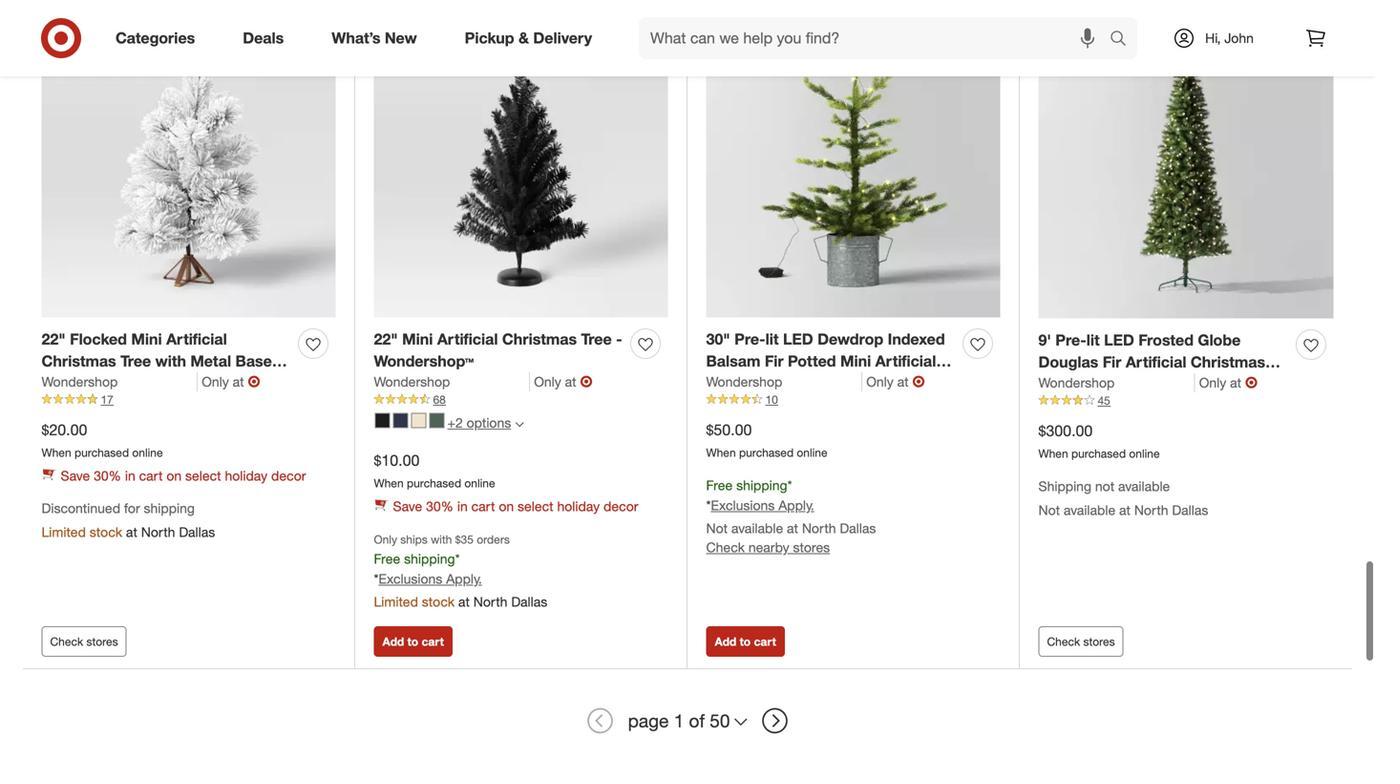 Task type: locate. For each thing, give the bounding box(es) containing it.
1 horizontal spatial decor
[[604, 498, 638, 515]]

only at ¬ up 10 link at the right of page
[[867, 372, 925, 391]]

22" for 22" flocked mini artificial christmas tree with metal base white/gold - wondershop™
[[42, 330, 66, 349]]

save 30% in cart on select holiday decor for $20.00
[[61, 468, 306, 484]]

¬ down base on the left top
[[248, 372, 260, 391]]

holiday for 22" mini artificial christmas tree - wondershop™
[[557, 498, 600, 515]]

lit
[[766, 330, 779, 349], [1087, 331, 1100, 350]]

1 horizontal spatial add to cart button
[[706, 627, 785, 657]]

30% for $20.00
[[94, 468, 121, 484]]

on up discontinued for shipping limited stock at  north dallas
[[167, 468, 182, 484]]

2 add to cart from the left
[[715, 635, 776, 649]]

purchased inside $50.00 when purchased online
[[739, 446, 794, 460]]

mini right flocked
[[131, 330, 162, 349]]

online inside $300.00 when purchased online
[[1129, 447, 1160, 461]]

purchased inside the $10.00 when purchased online
[[407, 476, 461, 491]]

with left $35
[[431, 533, 452, 547]]

not
[[1096, 478, 1115, 495]]

blue image
[[393, 413, 408, 428]]

white down indexed
[[866, 374, 908, 392]]

purchased up not
[[1072, 447, 1126, 461]]

1 horizontal spatial not
[[1039, 502, 1060, 519]]

select
[[185, 468, 221, 484], [518, 498, 554, 515]]

1 horizontal spatial check stores button
[[1039, 627, 1124, 657]]

for
[[124, 500, 140, 517]]

1 vertical spatial 30%
[[426, 498, 454, 515]]

22"
[[42, 330, 66, 349], [374, 330, 398, 349]]

wondershop link up 10
[[706, 372, 863, 391]]

only at ¬ up 68 link
[[534, 372, 593, 391]]

online for $50.00
[[797, 446, 828, 460]]

free inside the free shipping * * exclusions apply. not available at north dallas check nearby stores
[[706, 477, 733, 494]]

1 vertical spatial not
[[706, 520, 728, 537]]

1 horizontal spatial holiday
[[557, 498, 600, 515]]

0 vertical spatial exclusions
[[711, 497, 775, 514]]

hi,
[[1206, 30, 1221, 46]]

22" mini artificial christmas tree - wondershop™ link
[[374, 329, 623, 372]]

2 horizontal spatial mini
[[841, 352, 871, 371]]

1 add from the left
[[383, 635, 404, 649]]

0 horizontal spatial free
[[374, 551, 400, 568]]

stores inside the free shipping * * exclusions apply. not available at north dallas check nearby stores
[[793, 539, 830, 556]]

exclusions apply. link
[[711, 497, 815, 514], [379, 571, 482, 588]]

at down $300.00 when purchased online
[[1120, 502, 1131, 519]]

available right not
[[1119, 478, 1170, 495]]

on up orders
[[499, 498, 514, 515]]

black image
[[375, 413, 390, 428]]

1 horizontal spatial warm
[[1074, 375, 1116, 393]]

christmas up white/gold
[[42, 352, 116, 371]]

1 vertical spatial on
[[499, 498, 514, 515]]

1 check stores button from the left
[[42, 627, 127, 657]]

tree inside 22" flocked mini artificial christmas tree with metal base white/gold - wondershop™
[[120, 352, 151, 371]]

30% down $20.00 when purchased online at the bottom left of the page
[[94, 468, 121, 484]]

1 horizontal spatial limited
[[374, 594, 418, 610]]

dewdrop
[[818, 330, 884, 349]]

1 horizontal spatial led
[[1104, 331, 1135, 350]]

0 vertical spatial free
[[706, 477, 733, 494]]

lights
[[1166, 375, 1211, 393], [706, 396, 751, 414]]

artificial inside 9' pre-lit led frosted globe douglas fir artificial christmas tree warm white lights - wondershop™
[[1126, 353, 1187, 371]]

all colors + 2 more colors element
[[515, 417, 524, 429]]

1 check stores from the left
[[50, 635, 118, 649]]

save for $20.00
[[61, 468, 90, 484]]

1 horizontal spatial stock
[[422, 594, 455, 610]]

1 horizontal spatial to
[[740, 635, 751, 649]]

1 horizontal spatial in
[[457, 498, 468, 515]]

in for $10.00
[[457, 498, 468, 515]]

22" for 22" mini artificial christmas tree - wondershop™
[[374, 330, 398, 349]]

wondershop link up 68
[[374, 372, 530, 391]]

only up 10 link at the right of page
[[867, 373, 894, 390]]

0 horizontal spatial stock
[[90, 524, 122, 541]]

0 horizontal spatial lights
[[706, 396, 751, 414]]

artificial down frosted
[[1126, 353, 1187, 371]]

artificial up metal
[[166, 330, 227, 349]]

add to cart up 50
[[715, 635, 776, 649]]

base
[[236, 352, 272, 371]]

check stores button
[[42, 627, 127, 657], [1039, 627, 1124, 657]]

new
[[385, 29, 417, 47]]

mini
[[131, 330, 162, 349], [402, 330, 433, 349], [841, 352, 871, 371]]

wondershop link for douglas
[[1039, 373, 1196, 392]]

1 vertical spatial holiday
[[557, 498, 600, 515]]

save 30% in cart on select holiday decor up orders
[[393, 498, 638, 515]]

not down 'shipping'
[[1039, 502, 1060, 519]]

purchased down $10.00
[[407, 476, 461, 491]]

lit up douglas at top
[[1087, 331, 1100, 350]]

white inside 9' pre-lit led frosted globe douglas fir artificial christmas tree warm white lights - wondershop™
[[1120, 375, 1162, 393]]

0 horizontal spatial with
[[155, 352, 186, 371]]

0 vertical spatial stock
[[90, 524, 122, 541]]

shipping
[[737, 477, 788, 494], [144, 500, 195, 517], [404, 551, 455, 568]]

22" inside 22" flocked mini artificial christmas tree with metal base white/gold - wondershop™
[[42, 330, 66, 349]]

0 vertical spatial decor
[[271, 468, 306, 484]]

pickup & delivery link
[[449, 17, 616, 59]]

0 horizontal spatial exclusions
[[379, 571, 443, 588]]

1 horizontal spatial exclusions apply. link
[[711, 497, 815, 514]]

1 horizontal spatial with
[[431, 533, 452, 547]]

lights up $50.00
[[706, 396, 751, 414]]

wondershop up 17
[[42, 373, 118, 390]]

0 horizontal spatial on
[[167, 468, 182, 484]]

wondershop down balsam
[[706, 373, 783, 390]]

limited inside only ships with $35 orders free shipping * * exclusions apply. limited stock at  north dallas
[[374, 594, 418, 610]]

1 horizontal spatial fir
[[1103, 353, 1122, 371]]

exclusions up check nearby stores button
[[711, 497, 775, 514]]

add to cart down only ships with $35 orders free shipping * * exclusions apply. limited stock at  north dallas
[[383, 635, 444, 649]]

lights inside 30" pre-lit led dewdrop indexed balsam fir potted mini artificial christmas tree warm white lights - wondershop™
[[706, 396, 751, 414]]

not inside the free shipping * * exclusions apply. not available at north dallas check nearby stores
[[706, 520, 728, 537]]

white right 45
[[1120, 375, 1162, 393]]

0 horizontal spatial add
[[383, 635, 404, 649]]

check stores for 9' pre-lit led frosted globe douglas fir artificial christmas tree warm white lights - wondershop™
[[1047, 635, 1115, 649]]

flocked
[[70, 330, 127, 349]]

available down not
[[1064, 502, 1116, 519]]

0 horizontal spatial led
[[783, 330, 814, 349]]

online up for
[[132, 446, 163, 460]]

dallas inside only ships with $35 orders free shipping * * exclusions apply. limited stock at  north dallas
[[511, 594, 548, 610]]

on for $20.00
[[167, 468, 182, 484]]

christmas down balsam
[[706, 374, 781, 392]]

white
[[866, 374, 908, 392], [1120, 375, 1162, 393]]

at up nearby
[[787, 520, 799, 537]]

0 horizontal spatial white
[[866, 374, 908, 392]]

0 horizontal spatial in
[[125, 468, 135, 484]]

when inside $50.00 when purchased online
[[706, 446, 736, 460]]

exclusions apply. link up nearby
[[711, 497, 815, 514]]

add
[[383, 635, 404, 649], [715, 635, 737, 649]]

1 horizontal spatial exclusions
[[711, 497, 775, 514]]

when down $50.00
[[706, 446, 736, 460]]

mini inside 22" mini artificial christmas tree - wondershop™
[[402, 330, 433, 349]]

0 vertical spatial in
[[125, 468, 135, 484]]

45
[[1098, 393, 1111, 408]]

apply. down $35
[[446, 571, 482, 588]]

check stores button for 9' pre-lit led frosted globe douglas fir artificial christmas tree warm white lights - wondershop™
[[1039, 627, 1124, 657]]

only at ¬ down metal
[[202, 372, 260, 391]]

purchased inside $20.00 when purchased online
[[75, 446, 129, 460]]

warm down potted
[[820, 374, 862, 392]]

0 vertical spatial save
[[61, 468, 90, 484]]

1 add to cart from the left
[[383, 635, 444, 649]]

check
[[706, 539, 745, 556], [50, 635, 83, 649], [1047, 635, 1081, 649]]

mini inside 22" flocked mini artificial christmas tree with metal base white/gold - wondershop™
[[131, 330, 162, 349]]

douglas
[[1039, 353, 1099, 371]]

shipping down the ships
[[404, 551, 455, 568]]

to
[[407, 635, 419, 649], [740, 635, 751, 649]]

only up 45 link
[[1199, 374, 1227, 391]]

0 horizontal spatial shipping
[[144, 500, 195, 517]]

pre-
[[735, 330, 766, 349], [1056, 331, 1087, 350]]

save
[[61, 468, 90, 484], [393, 498, 422, 515]]

+2 options
[[448, 414, 511, 431]]

9' pre-lit led frosted globe douglas fir artificial christmas tree warm white lights - wondershop™ image
[[1039, 23, 1334, 319], [1039, 23, 1334, 319]]

wondershop™ down metal
[[138, 374, 238, 392]]

balsam
[[706, 352, 761, 371]]

22" inside 22" mini artificial christmas tree - wondershop™
[[374, 330, 398, 349]]

1 horizontal spatial lit
[[1087, 331, 1100, 350]]

only for -
[[534, 373, 561, 390]]

when down $10.00
[[374, 476, 404, 491]]

limited down discontinued on the left of the page
[[42, 524, 86, 541]]

purchased inside $300.00 when purchased online
[[1072, 447, 1126, 461]]

metal
[[190, 352, 231, 371]]

only inside only ships with $35 orders free shipping * * exclusions apply. limited stock at  north dallas
[[374, 533, 397, 547]]

artificial
[[166, 330, 227, 349], [437, 330, 498, 349], [876, 352, 936, 371], [1126, 353, 1187, 371]]

2 horizontal spatial stores
[[1084, 635, 1115, 649]]

not
[[1039, 502, 1060, 519], [706, 520, 728, 537]]

30" pre-lit led dewdrop indexed balsam fir potted mini artificial christmas tree warm white lights - wondershop™
[[706, 330, 945, 414]]

only up 68 link
[[534, 373, 561, 390]]

only down metal
[[202, 373, 229, 390]]

online up orders
[[465, 476, 495, 491]]

9' pre-lit led frosted globe douglas fir artificial christmas tree warm white lights - wondershop™ link
[[1039, 330, 1289, 415]]

¬ for 9' pre-lit led frosted globe douglas fir artificial christmas tree warm white lights - wondershop™
[[1246, 373, 1258, 392]]

ships
[[401, 533, 428, 547]]

0 horizontal spatial 30%
[[94, 468, 121, 484]]

check stores
[[50, 635, 118, 649], [1047, 635, 1115, 649]]

not up check nearby stores button
[[706, 520, 728, 537]]

apply. inside the free shipping * * exclusions apply. not available at north dallas check nearby stores
[[779, 497, 815, 514]]

stock
[[90, 524, 122, 541], [422, 594, 455, 610]]

search button
[[1101, 17, 1147, 63]]

apply.
[[779, 497, 815, 514], [446, 571, 482, 588]]

not inside shipping not available not available at north dallas
[[1039, 502, 1060, 519]]

add for 22" mini artificial christmas tree - wondershop™
[[383, 635, 404, 649]]

stock inside only ships with $35 orders free shipping * * exclusions apply. limited stock at  north dallas
[[422, 594, 455, 610]]

1 horizontal spatial 22"
[[374, 330, 398, 349]]

0 vertical spatial save 30% in cart on select holiday decor
[[61, 468, 306, 484]]

warm
[[820, 374, 862, 392], [1074, 375, 1116, 393]]

only at ¬
[[202, 372, 260, 391], [534, 372, 593, 391], [867, 372, 925, 391], [1199, 373, 1258, 392]]

page 1 of 50 button
[[620, 700, 756, 742]]

tree inside 22" mini artificial christmas tree - wondershop™
[[581, 330, 612, 349]]

when down $300.00
[[1039, 447, 1069, 461]]

at up 68 link
[[565, 373, 577, 390]]

0 vertical spatial not
[[1039, 502, 1060, 519]]

christmas
[[502, 330, 577, 349], [42, 352, 116, 371], [1191, 353, 1266, 371], [706, 374, 781, 392]]

+2 options button
[[366, 408, 532, 438]]

1 vertical spatial select
[[518, 498, 554, 515]]

artificial inside 22" flocked mini artificial christmas tree with metal base white/gold - wondershop™
[[166, 330, 227, 349]]

wondershop™ down potted
[[766, 396, 866, 414]]

30% down the $10.00 when purchased online
[[426, 498, 454, 515]]

wondershop down douglas at top
[[1039, 374, 1115, 391]]

available up check nearby stores button
[[732, 520, 783, 537]]

wondershop™
[[374, 352, 474, 371], [138, 374, 238, 392], [766, 396, 866, 414], [1039, 397, 1139, 415]]

add to cart for 30" pre-lit led dewdrop indexed balsam fir potted mini artificial christmas tree warm white lights - wondershop™
[[715, 635, 776, 649]]

with inside 22" flocked mini artificial christmas tree with metal base white/gold - wondershop™
[[155, 352, 186, 371]]

at down $35
[[458, 594, 470, 610]]

0 vertical spatial holiday
[[225, 468, 268, 484]]

shipping right for
[[144, 500, 195, 517]]

john
[[1225, 30, 1254, 46]]

only at ¬ for 9' pre-lit led frosted globe douglas fir artificial christmas tree warm white lights - wondershop™
[[1199, 373, 1258, 392]]

led for artificial
[[1104, 331, 1135, 350]]

purchased for $50.00
[[739, 446, 794, 460]]

purchased down $20.00
[[75, 446, 129, 460]]

led
[[783, 330, 814, 349], [1104, 331, 1135, 350]]

check stores for 22" flocked mini artificial christmas tree with metal base white/gold - wondershop™
[[50, 635, 118, 649]]

online inside $50.00 when purchased online
[[797, 446, 828, 460]]

when inside $20.00 when purchased online
[[42, 446, 71, 460]]

when for $300.00
[[1039, 447, 1069, 461]]

north inside discontinued for shipping limited stock at  north dallas
[[141, 524, 175, 541]]

1 vertical spatial shipping
[[144, 500, 195, 517]]

lit right 30"
[[766, 330, 779, 349]]

0 horizontal spatial add to cart button
[[374, 627, 453, 657]]

22" flocked mini artificial christmas tree with metal base white/gold - wondershop™ image
[[42, 23, 336, 318], [42, 23, 336, 318]]

1 22" from the left
[[42, 330, 66, 349]]

in up for
[[125, 468, 135, 484]]

christmas up 68 link
[[502, 330, 577, 349]]

save 30% in cart on select holiday decor
[[61, 468, 306, 484], [393, 498, 638, 515]]

1 vertical spatial with
[[431, 533, 452, 547]]

check inside the free shipping * * exclusions apply. not available at north dallas check nearby stores
[[706, 539, 745, 556]]

wondershop™ up 68
[[374, 352, 474, 371]]

add to cart button up 50
[[706, 627, 785, 657]]

christmas down 'globe'
[[1191, 353, 1266, 371]]

fir inside 30" pre-lit led dewdrop indexed balsam fir potted mini artificial christmas tree warm white lights - wondershop™
[[765, 352, 784, 371]]

when inside $300.00 when purchased online
[[1039, 447, 1069, 461]]

orders
[[477, 533, 510, 547]]

save up the ships
[[393, 498, 422, 515]]

1 horizontal spatial pre-
[[1056, 331, 1087, 350]]

1 horizontal spatial white
[[1120, 375, 1162, 393]]

1 vertical spatial in
[[457, 498, 468, 515]]

0 horizontal spatial save
[[61, 468, 90, 484]]

only for globe
[[1199, 374, 1227, 391]]

stock down discontinued on the left of the page
[[90, 524, 122, 541]]

1 horizontal spatial shipping
[[404, 551, 455, 568]]

10
[[766, 392, 778, 407]]

1 vertical spatial decor
[[604, 498, 638, 515]]

0 vertical spatial 30%
[[94, 468, 121, 484]]

fir inside 9' pre-lit led frosted globe douglas fir artificial christmas tree warm white lights - wondershop™
[[1103, 353, 1122, 371]]

cart up orders
[[472, 498, 495, 515]]

22" up black icon
[[374, 330, 398, 349]]

*
[[788, 477, 792, 494], [706, 497, 711, 514], [455, 551, 460, 568], [374, 571, 379, 588]]

warm inside 30" pre-lit led dewdrop indexed balsam fir potted mini artificial christmas tree warm white lights - wondershop™
[[820, 374, 862, 392]]

wondershop™ up $300.00
[[1039, 397, 1139, 415]]

1 vertical spatial limited
[[374, 594, 418, 610]]

shipping down $50.00 when purchased online
[[737, 477, 788, 494]]

mini inside 30" pre-lit led dewdrop indexed balsam fir potted mini artificial christmas tree warm white lights - wondershop™
[[841, 352, 871, 371]]

wondershop link for with
[[42, 372, 198, 391]]

online up shipping not available not available at north dallas
[[1129, 447, 1160, 461]]

pre- inside 9' pre-lit led frosted globe douglas fir artificial christmas tree warm white lights - wondershop™
[[1056, 331, 1087, 350]]

at down indexed
[[898, 373, 909, 390]]

pre- for 30"
[[735, 330, 766, 349]]

1 vertical spatial apply.
[[446, 571, 482, 588]]

exclusions inside the free shipping * * exclusions apply. not available at north dallas check nearby stores
[[711, 497, 775, 514]]

fir up 45
[[1103, 353, 1122, 371]]

pre- inside 30" pre-lit led dewdrop indexed balsam fir potted mini artificial christmas tree warm white lights - wondershop™
[[735, 330, 766, 349]]

0 horizontal spatial save 30% in cart on select holiday decor
[[61, 468, 306, 484]]

with left metal
[[155, 352, 186, 371]]

artificial up 68
[[437, 330, 498, 349]]

22" mini artificial christmas tree - wondershop™ image
[[374, 23, 668, 318], [374, 23, 668, 318]]

1 vertical spatial exclusions
[[379, 571, 443, 588]]

1 horizontal spatial on
[[499, 498, 514, 515]]

¬ up 68 link
[[580, 372, 593, 391]]

0 vertical spatial exclusions apply. link
[[711, 497, 815, 514]]

2 horizontal spatial shipping
[[737, 477, 788, 494]]

free
[[706, 477, 733, 494], [374, 551, 400, 568]]

2 horizontal spatial check
[[1047, 635, 1081, 649]]

only at ¬ down 'globe'
[[1199, 373, 1258, 392]]

0 horizontal spatial warm
[[820, 374, 862, 392]]

1 vertical spatial exclusions apply. link
[[379, 571, 482, 588]]

check stores button for 22" flocked mini artificial christmas tree with metal base white/gold - wondershop™
[[42, 627, 127, 657]]

lit inside 30" pre-lit led dewdrop indexed balsam fir potted mini artificial christmas tree warm white lights - wondershop™
[[766, 330, 779, 349]]

fir for christmas
[[765, 352, 784, 371]]

0 horizontal spatial 22"
[[42, 330, 66, 349]]

0 horizontal spatial check stores
[[50, 635, 118, 649]]

online up the free shipping * * exclusions apply. not available at north dallas check nearby stores on the right of the page
[[797, 446, 828, 460]]

with
[[155, 352, 186, 371], [431, 533, 452, 547]]

select down 17 link at the left bottom
[[185, 468, 221, 484]]

wondershop
[[42, 373, 118, 390], [374, 373, 450, 390], [706, 373, 783, 390], [1039, 374, 1115, 391]]

north inside shipping not available not available at north dallas
[[1135, 502, 1169, 519]]

2 to from the left
[[740, 635, 751, 649]]

0 horizontal spatial check stores button
[[42, 627, 127, 657]]

artificial down indexed
[[876, 352, 936, 371]]

with inside only ships with $35 orders free shipping * * exclusions apply. limited stock at  north dallas
[[431, 533, 452, 547]]

1 horizontal spatial save 30% in cart on select holiday decor
[[393, 498, 638, 515]]

30" pre-lit led dewdrop indexed balsam fir potted mini artificial christmas tree warm white lights - wondershop™ image
[[706, 23, 1001, 318], [706, 23, 1001, 318]]

free shipping * * exclusions apply. not available at north dallas check nearby stores
[[706, 477, 876, 556]]

lights down frosted
[[1166, 375, 1211, 393]]

2 add from the left
[[715, 635, 737, 649]]

0 horizontal spatial add to cart
[[383, 635, 444, 649]]

0 horizontal spatial stores
[[86, 635, 118, 649]]

page
[[628, 710, 669, 732]]

1 horizontal spatial save
[[393, 498, 422, 515]]

- inside 30" pre-lit led dewdrop indexed balsam fir potted mini artificial christmas tree warm white lights - wondershop™
[[756, 396, 762, 414]]

select down all colors + 2 more colors icon
[[518, 498, 554, 515]]

on
[[167, 468, 182, 484], [499, 498, 514, 515]]

cart up for
[[139, 468, 163, 484]]

22" left flocked
[[42, 330, 66, 349]]

in up $35
[[457, 498, 468, 515]]

2 check stores from the left
[[1047, 635, 1115, 649]]

0 vertical spatial apply.
[[779, 497, 815, 514]]

2 22" from the left
[[374, 330, 398, 349]]

2 check stores button from the left
[[1039, 627, 1124, 657]]

1 horizontal spatial select
[[518, 498, 554, 515]]

0 horizontal spatial lit
[[766, 330, 779, 349]]

add to cart
[[383, 635, 444, 649], [715, 635, 776, 649]]

shipping inside the free shipping * * exclusions apply. not available at north dallas check nearby stores
[[737, 477, 788, 494]]

apply. up nearby
[[779, 497, 815, 514]]

0 horizontal spatial fir
[[765, 352, 784, 371]]

1 horizontal spatial 30%
[[426, 498, 454, 515]]

¬ for 30" pre-lit led dewdrop indexed balsam fir potted mini artificial christmas tree warm white lights - wondershop™
[[913, 372, 925, 391]]

1 to from the left
[[407, 635, 419, 649]]

north
[[1135, 502, 1169, 519], [802, 520, 836, 537], [141, 524, 175, 541], [474, 594, 508, 610]]

online inside $20.00 when purchased online
[[132, 446, 163, 460]]

stock down the ships
[[422, 594, 455, 610]]

pickup & delivery
[[465, 29, 592, 47]]

0 horizontal spatial limited
[[42, 524, 86, 541]]

22" flocked mini artificial christmas tree with metal base white/gold - wondershop™ link
[[42, 329, 291, 392]]

1 horizontal spatial add to cart
[[715, 635, 776, 649]]

add to cart button down only ships with $35 orders free shipping * * exclusions apply. limited stock at  north dallas
[[374, 627, 453, 657]]

1 horizontal spatial stores
[[793, 539, 830, 556]]

1 vertical spatial save
[[393, 498, 422, 515]]

when inside the $10.00 when purchased online
[[374, 476, 404, 491]]

0 horizontal spatial select
[[185, 468, 221, 484]]

¬ down indexed
[[913, 372, 925, 391]]

¬
[[248, 372, 260, 391], [580, 372, 593, 391], [913, 372, 925, 391], [1246, 373, 1258, 392]]

2 vertical spatial available
[[732, 520, 783, 537]]

available inside the free shipping * * exclusions apply. not available at north dallas check nearby stores
[[732, 520, 783, 537]]

1 horizontal spatial mini
[[402, 330, 433, 349]]

0 vertical spatial shipping
[[737, 477, 788, 494]]

2 add to cart button from the left
[[706, 627, 785, 657]]

check for 9' pre-lit led frosted globe douglas fir artificial christmas tree warm white lights - wondershop™
[[1047, 635, 1081, 649]]

at down for
[[126, 524, 137, 541]]

when down $20.00
[[42, 446, 71, 460]]

0 horizontal spatial exclusions apply. link
[[379, 571, 482, 588]]

¬ up 45 link
[[1246, 373, 1258, 392]]

1 vertical spatial save 30% in cart on select holiday decor
[[393, 498, 638, 515]]

$300.00 when purchased online
[[1039, 422, 1160, 461]]

0 vertical spatial with
[[155, 352, 186, 371]]

0 horizontal spatial pre-
[[735, 330, 766, 349]]

pickup
[[465, 29, 514, 47]]

pre- up balsam
[[735, 330, 766, 349]]

1 vertical spatial lights
[[706, 396, 751, 414]]

online
[[132, 446, 163, 460], [797, 446, 828, 460], [1129, 447, 1160, 461], [465, 476, 495, 491]]

save for $10.00
[[393, 498, 422, 515]]

led left frosted
[[1104, 331, 1135, 350]]

online inside the $10.00 when purchased online
[[465, 476, 495, 491]]

exclusions inside only ships with $35 orders free shipping * * exclusions apply. limited stock at  north dallas
[[379, 571, 443, 588]]

0 vertical spatial available
[[1119, 478, 1170, 495]]

1 horizontal spatial apply.
[[779, 497, 815, 514]]

at down 'globe'
[[1230, 374, 1242, 391]]

limited down the ships
[[374, 594, 418, 610]]

1 add to cart button from the left
[[374, 627, 453, 657]]

check nearby stores button
[[706, 538, 830, 557]]

dallas inside shipping not available not available at north dallas
[[1172, 502, 1209, 519]]

tree inside 30" pre-lit led dewdrop indexed balsam fir potted mini artificial christmas tree warm white lights - wondershop™
[[785, 374, 816, 392]]

0 horizontal spatial check
[[50, 635, 83, 649]]

0 horizontal spatial holiday
[[225, 468, 268, 484]]

1 horizontal spatial available
[[1064, 502, 1116, 519]]

led inside 9' pre-lit led frosted globe douglas fir artificial christmas tree warm white lights - wondershop™
[[1104, 331, 1135, 350]]

68
[[433, 392, 446, 407]]

shipping not available not available at north dallas
[[1039, 478, 1209, 519]]

check for 22" flocked mini artificial christmas tree with metal base white/gold - wondershop™
[[50, 635, 83, 649]]

pre- up douglas at top
[[1056, 331, 1087, 350]]

wondershop link up 17
[[42, 372, 198, 391]]

0 vertical spatial on
[[167, 468, 182, 484]]

indexed
[[888, 330, 945, 349]]

lit inside 9' pre-lit led frosted globe douglas fir artificial christmas tree warm white lights - wondershop™
[[1087, 331, 1100, 350]]

exclusions
[[711, 497, 775, 514], [379, 571, 443, 588]]

0 horizontal spatial apply.
[[446, 571, 482, 588]]

save 30% in cart on select holiday decor up for
[[61, 468, 306, 484]]

2 vertical spatial shipping
[[404, 551, 455, 568]]

led inside 30" pre-lit led dewdrop indexed balsam fir potted mini artificial christmas tree warm white lights - wondershop™
[[783, 330, 814, 349]]

30%
[[94, 468, 121, 484], [426, 498, 454, 515]]

$50.00
[[706, 421, 752, 439]]

mini down dewdrop
[[841, 352, 871, 371]]



Task type: vqa. For each thing, say whether or not it's contained in the screenshot.
&
yes



Task type: describe. For each thing, give the bounding box(es) containing it.
wondershop link for balsam
[[706, 372, 863, 391]]

select for $20.00
[[185, 468, 221, 484]]

cart down only ships with $35 orders free shipping * * exclusions apply. limited stock at  north dallas
[[422, 635, 444, 649]]

wondershop for 22" flocked mini artificial christmas tree with metal base white/gold - wondershop™
[[42, 373, 118, 390]]

¬ for 22" mini artificial christmas tree - wondershop™
[[580, 372, 593, 391]]

christmas inside 30" pre-lit led dewdrop indexed balsam fir potted mini artificial christmas tree warm white lights - wondershop™
[[706, 374, 781, 392]]

led for potted
[[783, 330, 814, 349]]

wondershop for 22" mini artificial christmas tree - wondershop™
[[374, 373, 450, 390]]

wondershop for 9' pre-lit led frosted globe douglas fir artificial christmas tree warm white lights - wondershop™
[[1039, 374, 1115, 391]]

what's
[[332, 29, 381, 47]]

at down base on the left top
[[233, 373, 244, 390]]

add to cart for 22" mini artificial christmas tree - wondershop™
[[383, 635, 444, 649]]

globe
[[1198, 331, 1241, 350]]

green image
[[429, 413, 445, 428]]

only for tree
[[202, 373, 229, 390]]

dallas inside the free shipping * * exclusions apply. not available at north dallas check nearby stores
[[840, 520, 876, 537]]

save 30% in cart on select holiday decor for $10.00
[[393, 498, 638, 515]]

10 link
[[706, 391, 1001, 408]]

when for $10.00
[[374, 476, 404, 491]]

9'
[[1039, 331, 1052, 350]]

only at ¬ for 22" mini artificial christmas tree - wondershop™
[[534, 372, 593, 391]]

discontinued for shipping limited stock at  north dallas
[[42, 500, 215, 541]]

north inside the free shipping * * exclusions apply. not available at north dallas check nearby stores
[[802, 520, 836, 537]]

1
[[674, 710, 684, 732]]

categories
[[116, 29, 195, 47]]

30"
[[706, 330, 730, 349]]

add for 30" pre-lit led dewdrop indexed balsam fir potted mini artificial christmas tree warm white lights - wondershop™
[[715, 635, 737, 649]]

$20.00 when purchased online
[[42, 421, 163, 460]]

options
[[467, 414, 511, 431]]

what's new link
[[315, 17, 441, 59]]

cart down check nearby stores button
[[754, 635, 776, 649]]

nearby
[[749, 539, 790, 556]]

wondershop for 30" pre-lit led dewdrop indexed balsam fir potted mini artificial christmas tree warm white lights - wondershop™
[[706, 373, 783, 390]]

to for 22" mini artificial christmas tree - wondershop™
[[407, 635, 419, 649]]

lit for douglas
[[1087, 331, 1100, 350]]

exclusions apply. link for limited stock
[[379, 571, 482, 588]]

stores for 9' pre-lit led frosted globe douglas fir artificial christmas tree warm white lights - wondershop™
[[1084, 635, 1115, 649]]

when for $20.00
[[42, 446, 71, 460]]

wondershop™ inside 30" pre-lit led dewdrop indexed balsam fir potted mini artificial christmas tree warm white lights - wondershop™
[[766, 396, 866, 414]]

cream image
[[411, 413, 427, 428]]

christmas inside 22" mini artificial christmas tree - wondershop™
[[502, 330, 577, 349]]

- inside 22" mini artificial christmas tree - wondershop™
[[616, 330, 622, 349]]

in for $20.00
[[125, 468, 135, 484]]

purchased for $20.00
[[75, 446, 129, 460]]

$50.00 when purchased online
[[706, 421, 828, 460]]

hi, john
[[1206, 30, 1254, 46]]

45 link
[[1039, 392, 1334, 409]]

9' pre-lit led frosted globe douglas fir artificial christmas tree warm white lights - wondershop™
[[1039, 331, 1266, 415]]

warm inside 9' pre-lit led frosted globe douglas fir artificial christmas tree warm white lights - wondershop™
[[1074, 375, 1116, 393]]

22" mini artificial christmas tree - wondershop™
[[374, 330, 622, 371]]

frosted
[[1139, 331, 1194, 350]]

exclusions apply. link for not available at
[[711, 497, 815, 514]]

wondershop link for wondershop™
[[374, 372, 530, 391]]

on for $10.00
[[499, 498, 514, 515]]

What can we help you find? suggestions appear below search field
[[639, 17, 1115, 59]]

categories link
[[99, 17, 219, 59]]

wondershop™ inside 22" flocked mini artificial christmas tree with metal base white/gold - wondershop™
[[138, 374, 238, 392]]

wondershop™ inside 22" mini artificial christmas tree - wondershop™
[[374, 352, 474, 371]]

$35
[[455, 533, 474, 547]]

search
[[1101, 31, 1147, 49]]

17 link
[[42, 391, 336, 408]]

$300.00
[[1039, 422, 1093, 440]]

limited inside discontinued for shipping limited stock at  north dallas
[[42, 524, 86, 541]]

$10.00 when purchased online
[[374, 451, 495, 491]]

dallas inside discontinued for shipping limited stock at  north dallas
[[179, 524, 215, 541]]

what's new
[[332, 29, 417, 47]]

$20.00
[[42, 421, 87, 439]]

tree inside 9' pre-lit led frosted globe douglas fir artificial christmas tree warm white lights - wondershop™
[[1039, 375, 1070, 393]]

white/gold
[[42, 374, 123, 392]]

select for $10.00
[[518, 498, 554, 515]]

of
[[689, 710, 705, 732]]

at inside discontinued for shipping limited stock at  north dallas
[[126, 524, 137, 541]]

decor for 22" flocked mini artificial christmas tree with metal base white/gold - wondershop™
[[271, 468, 306, 484]]

pre- for 9'
[[1056, 331, 1087, 350]]

north inside only ships with $35 orders free shipping * * exclusions apply. limited stock at  north dallas
[[474, 594, 508, 610]]

artificial inside 22" mini artificial christmas tree - wondershop™
[[437, 330, 498, 349]]

discontinued
[[42, 500, 120, 517]]

50
[[710, 710, 730, 732]]

68 link
[[374, 391, 668, 408]]

when for $50.00
[[706, 446, 736, 460]]

lit for balsam
[[766, 330, 779, 349]]

17
[[101, 392, 114, 407]]

30" pre-lit led dewdrop indexed balsam fir potted mini artificial christmas tree warm white lights - wondershop™ link
[[706, 329, 956, 414]]

fir for warm
[[1103, 353, 1122, 371]]

shipping
[[1039, 478, 1092, 495]]

only for indexed
[[867, 373, 894, 390]]

only at ¬ for 30" pre-lit led dewdrop indexed balsam fir potted mini artificial christmas tree warm white lights - wondershop™
[[867, 372, 925, 391]]

lights inside 9' pre-lit led frosted globe douglas fir artificial christmas tree warm white lights - wondershop™
[[1166, 375, 1211, 393]]

¬ for 22" flocked mini artificial christmas tree with metal base white/gold - wondershop™
[[248, 372, 260, 391]]

deals link
[[227, 17, 308, 59]]

add to cart button for 22" mini artificial christmas tree - wondershop™
[[374, 627, 453, 657]]

at inside the free shipping * * exclusions apply. not available at north dallas check nearby stores
[[787, 520, 799, 537]]

- inside 9' pre-lit led frosted globe douglas fir artificial christmas tree warm white lights - wondershop™
[[1215, 375, 1221, 393]]

apply. inside only ships with $35 orders free shipping * * exclusions apply. limited stock at  north dallas
[[446, 571, 482, 588]]

22" flocked mini artificial christmas tree with metal base white/gold - wondershop™
[[42, 330, 272, 392]]

online for $300.00
[[1129, 447, 1160, 461]]

stock inside discontinued for shipping limited stock at  north dallas
[[90, 524, 122, 541]]

deals
[[243, 29, 284, 47]]

only ships with $35 orders free shipping * * exclusions apply. limited stock at  north dallas
[[374, 533, 548, 610]]

shipping inside only ships with $35 orders free shipping * * exclusions apply. limited stock at  north dallas
[[404, 551, 455, 568]]

stores for 22" flocked mini artificial christmas tree with metal base white/gold - wondershop™
[[86, 635, 118, 649]]

+2
[[448, 414, 463, 431]]

only at ¬ for 22" flocked mini artificial christmas tree with metal base white/gold - wondershop™
[[202, 372, 260, 391]]

&
[[519, 29, 529, 47]]

online for $20.00
[[132, 446, 163, 460]]

potted
[[788, 352, 836, 371]]

add to cart button for 30" pre-lit led dewdrop indexed balsam fir potted mini artificial christmas tree warm white lights - wondershop™
[[706, 627, 785, 657]]

purchased for $10.00
[[407, 476, 461, 491]]

2 horizontal spatial available
[[1119, 478, 1170, 495]]

- inside 22" flocked mini artificial christmas tree with metal base white/gold - wondershop™
[[127, 374, 133, 392]]

at inside shipping not available not available at north dallas
[[1120, 502, 1131, 519]]

christmas inside 9' pre-lit led frosted globe douglas fir artificial christmas tree warm white lights - wondershop™
[[1191, 353, 1266, 371]]

shipping inside discontinued for shipping limited stock at  north dallas
[[144, 500, 195, 517]]

to for 30" pre-lit led dewdrop indexed balsam fir potted mini artificial christmas tree warm white lights - wondershop™
[[740, 635, 751, 649]]

delivery
[[533, 29, 592, 47]]

$10.00
[[374, 451, 420, 470]]

at inside only ships with $35 orders free shipping * * exclusions apply. limited stock at  north dallas
[[458, 594, 470, 610]]

christmas inside 22" flocked mini artificial christmas tree with metal base white/gold - wondershop™
[[42, 352, 116, 371]]

all colors + 2 more colors image
[[515, 420, 524, 429]]

30% for $10.00
[[426, 498, 454, 515]]

wondershop™ inside 9' pre-lit led frosted globe douglas fir artificial christmas tree warm white lights - wondershop™
[[1039, 397, 1139, 415]]

page 1 of 50
[[628, 710, 730, 732]]

online for $10.00
[[465, 476, 495, 491]]

white inside 30" pre-lit led dewdrop indexed balsam fir potted mini artificial christmas tree warm white lights - wondershop™
[[866, 374, 908, 392]]

artificial inside 30" pre-lit led dewdrop indexed balsam fir potted mini artificial christmas tree warm white lights - wondershop™
[[876, 352, 936, 371]]

1 vertical spatial available
[[1064, 502, 1116, 519]]

decor for 22" mini artificial christmas tree - wondershop™
[[604, 498, 638, 515]]

purchased for $300.00
[[1072, 447, 1126, 461]]

holiday for 22" flocked mini artificial christmas tree with metal base white/gold - wondershop™
[[225, 468, 268, 484]]

free inside only ships with $35 orders free shipping * * exclusions apply. limited stock at  north dallas
[[374, 551, 400, 568]]



